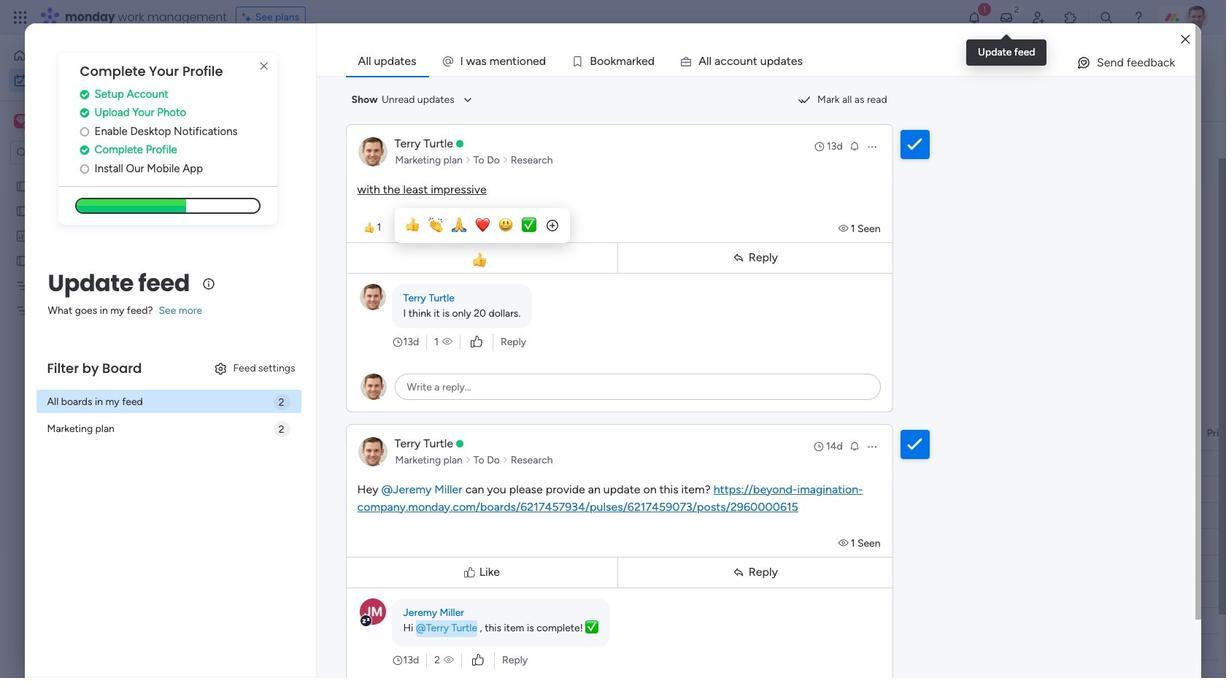 Task type: describe. For each thing, give the bounding box(es) containing it.
slider arrow image for reminder icon on the right top of page
[[465, 153, 471, 168]]

public board image
[[15, 179, 29, 193]]

1 v2 seen image from the top
[[839, 222, 851, 235]]

reminder image
[[849, 140, 860, 151]]

1 vertical spatial tab
[[215, 98, 268, 121]]

1 check circle image from the top
[[80, 89, 89, 100]]

v2 seen image for v2 like image
[[444, 653, 454, 668]]

reminder image
[[849, 440, 860, 452]]

invite members image
[[1032, 10, 1046, 25]]

help image
[[1132, 10, 1146, 25]]

select product image
[[13, 10, 28, 25]]

1 public board image from the top
[[15, 204, 29, 218]]

v2 like image
[[471, 334, 483, 350]]

v2 like image
[[472, 652, 484, 668]]

Filter dashboard by text search field
[[283, 128, 420, 151]]

dapulse x slim image
[[255, 58, 273, 75]]

1 horizontal spatial tab
[[346, 47, 429, 76]]

1 circle o image from the top
[[80, 126, 89, 137]]

slider arrow image for reminder image on the bottom of the page slider arrow image
[[502, 453, 509, 468]]

notifications image
[[967, 10, 982, 25]]

terry turtle image
[[1186, 6, 1209, 29]]

slider arrow image for reminder image on the bottom of the page
[[465, 453, 471, 468]]

workspace selection element
[[14, 112, 122, 131]]

options image for reminder icon on the right top of page
[[866, 141, 878, 152]]

2 workspace image from the left
[[16, 113, 26, 129]]

Search in workspace field
[[31, 144, 122, 161]]

options image for reminder image on the bottom of the page
[[866, 441, 878, 452]]

0 vertical spatial tab list
[[346, 47, 1196, 76]]

2 circle o image from the top
[[80, 163, 89, 174]]

1 workspace image from the left
[[14, 113, 28, 129]]



Task type: locate. For each thing, give the bounding box(es) containing it.
0 horizontal spatial tab list
[[215, 98, 268, 121]]

1 vertical spatial tab list
[[215, 98, 268, 121]]

2 v2 seen image from the top
[[839, 537, 851, 549]]

circle o image
[[80, 126, 89, 137], [80, 163, 89, 174]]

public dashboard image
[[15, 229, 29, 242]]

2 options image from the top
[[866, 441, 878, 452]]

options image right reminder icon on the right top of page
[[866, 141, 878, 152]]

option
[[9, 44, 177, 67], [9, 69, 177, 92], [0, 173, 186, 176]]

2 slider arrow image from the top
[[465, 453, 471, 468]]

2 image
[[1010, 1, 1024, 17]]

v2 seen image for v2 like icon
[[442, 335, 453, 349]]

check circle image up workspace selection element
[[80, 89, 89, 100]]

0 vertical spatial options image
[[866, 141, 878, 152]]

give feedback image
[[1077, 55, 1091, 70]]

v2 seen image left v2 like icon
[[442, 335, 453, 349]]

public board image down public dashboard image
[[15, 253, 29, 267]]

1 vertical spatial public board image
[[15, 253, 29, 267]]

0 vertical spatial public board image
[[15, 204, 29, 218]]

check circle image up check circle icon
[[80, 108, 89, 118]]

1 vertical spatial v2 seen image
[[444, 653, 454, 668]]

0 vertical spatial tab
[[346, 47, 429, 76]]

1 vertical spatial option
[[9, 69, 177, 92]]

check circle image
[[80, 89, 89, 100], [80, 108, 89, 118]]

0 vertical spatial slider arrow image
[[502, 153, 509, 168]]

public board image up public dashboard image
[[15, 204, 29, 218]]

check circle image
[[80, 145, 89, 156]]

0 vertical spatial slider arrow image
[[465, 153, 471, 168]]

list box
[[0, 170, 186, 519]]

slider arrow image
[[465, 153, 471, 168], [465, 453, 471, 468]]

1 options image from the top
[[866, 141, 878, 152]]

1 vertical spatial slider arrow image
[[502, 453, 509, 468]]

2 check circle image from the top
[[80, 108, 89, 118]]

2 slider arrow image from the top
[[502, 453, 509, 468]]

1 slider arrow image from the top
[[465, 153, 471, 168]]

circle o image up check circle icon
[[80, 126, 89, 137]]

monday marketplace image
[[1064, 10, 1078, 25]]

1 slider arrow image from the top
[[502, 153, 509, 168]]

options image right reminder image on the bottom of the page
[[866, 441, 878, 452]]

v2 seen image
[[839, 222, 851, 235], [839, 537, 851, 549]]

see plans image
[[242, 9, 255, 26]]

update feed image
[[999, 10, 1014, 25]]

1 vertical spatial circle o image
[[80, 163, 89, 174]]

0 vertical spatial v2 seen image
[[442, 335, 453, 349]]

1 image
[[978, 1, 991, 17]]

circle o image down search in workspace field
[[80, 163, 89, 174]]

close image
[[1182, 34, 1190, 45]]

2 vertical spatial option
[[0, 173, 186, 176]]

search everything image
[[1100, 10, 1114, 25]]

None search field
[[283, 128, 420, 151]]

1 vertical spatial options image
[[866, 441, 878, 452]]

2 public board image from the top
[[15, 253, 29, 267]]

public board image
[[15, 204, 29, 218], [15, 253, 29, 267]]

options image
[[866, 141, 878, 152], [866, 441, 878, 452]]

1 vertical spatial check circle image
[[80, 108, 89, 118]]

1 vertical spatial v2 seen image
[[839, 537, 851, 549]]

1 horizontal spatial tab list
[[346, 47, 1196, 76]]

0 horizontal spatial tab
[[215, 98, 268, 121]]

0 vertical spatial check circle image
[[80, 89, 89, 100]]

tab list
[[346, 47, 1196, 76], [215, 98, 268, 121]]

0 vertical spatial option
[[9, 44, 177, 67]]

v2 seen image left v2 like image
[[444, 653, 454, 668]]

0 vertical spatial circle o image
[[80, 126, 89, 137]]

workspace image
[[14, 113, 28, 129], [16, 113, 26, 129]]

v2 seen image
[[442, 335, 453, 349], [444, 653, 454, 668]]

search image
[[403, 134, 415, 145]]

tab
[[346, 47, 429, 76], [215, 98, 268, 121]]

1 vertical spatial slider arrow image
[[465, 453, 471, 468]]

slider arrow image for slider arrow image corresponding to reminder icon on the right top of page
[[502, 153, 509, 168]]

slider arrow image
[[502, 153, 509, 168], [502, 453, 509, 468]]

0 vertical spatial v2 seen image
[[839, 222, 851, 235]]



Task type: vqa. For each thing, say whether or not it's contained in the screenshot.
second Public board image from the bottom of the page
yes



